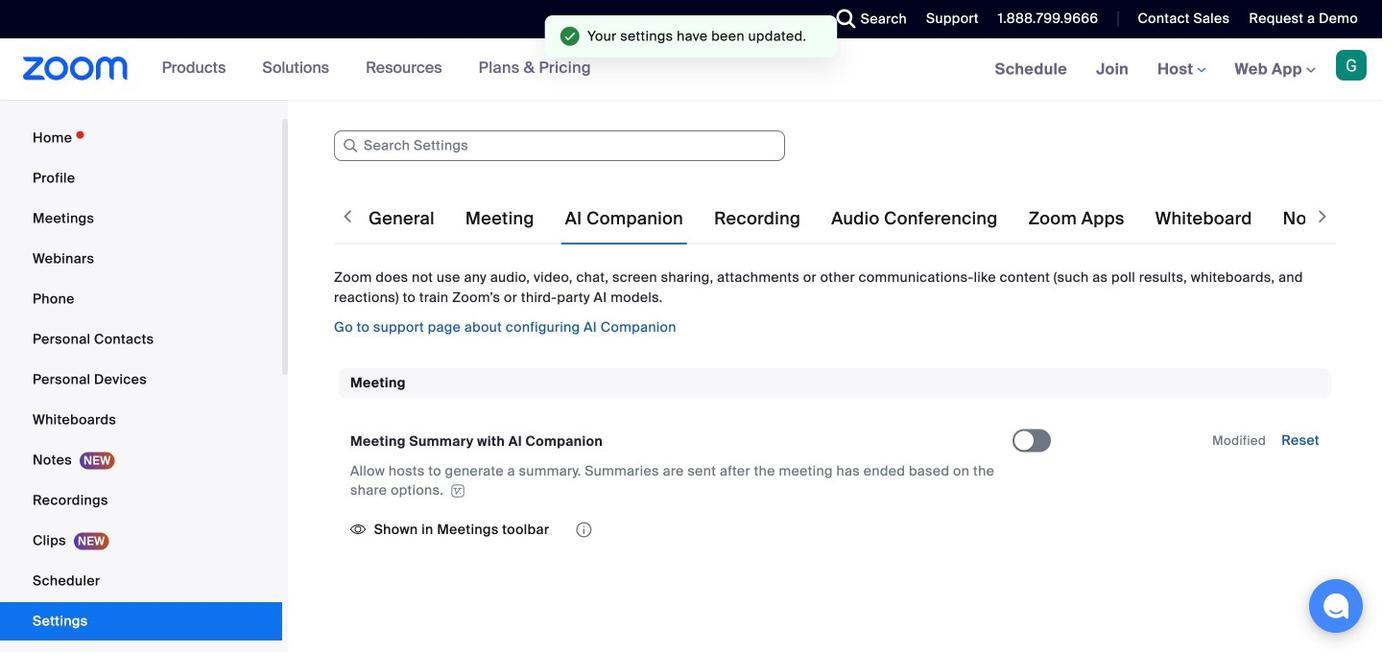 Task type: locate. For each thing, give the bounding box(es) containing it.
success image
[[560, 27, 580, 46]]

Search Settings text field
[[334, 131, 785, 161]]

meetings navigation
[[981, 38, 1383, 101]]

banner
[[0, 38, 1383, 101]]

product information navigation
[[147, 38, 606, 100]]

application
[[350, 516, 1013, 545]]

zoom logo image
[[23, 57, 128, 81]]

application inside meeting 'element'
[[350, 516, 1013, 545]]



Task type: vqa. For each thing, say whether or not it's contained in the screenshot.
PRODUCT INFORMATION navigation
yes



Task type: describe. For each thing, give the bounding box(es) containing it.
open chat image
[[1323, 593, 1350, 620]]

meeting element
[[339, 369, 1332, 568]]

tabs of my account settings page tab list
[[365, 192, 1383, 246]]

scroll right image
[[1313, 207, 1333, 227]]

profile picture image
[[1336, 50, 1367, 81]]

scroll left image
[[338, 207, 357, 227]]

personal menu menu
[[0, 119, 282, 653]]

learn more about shown in meetings toolbar image
[[574, 524, 594, 537]]



